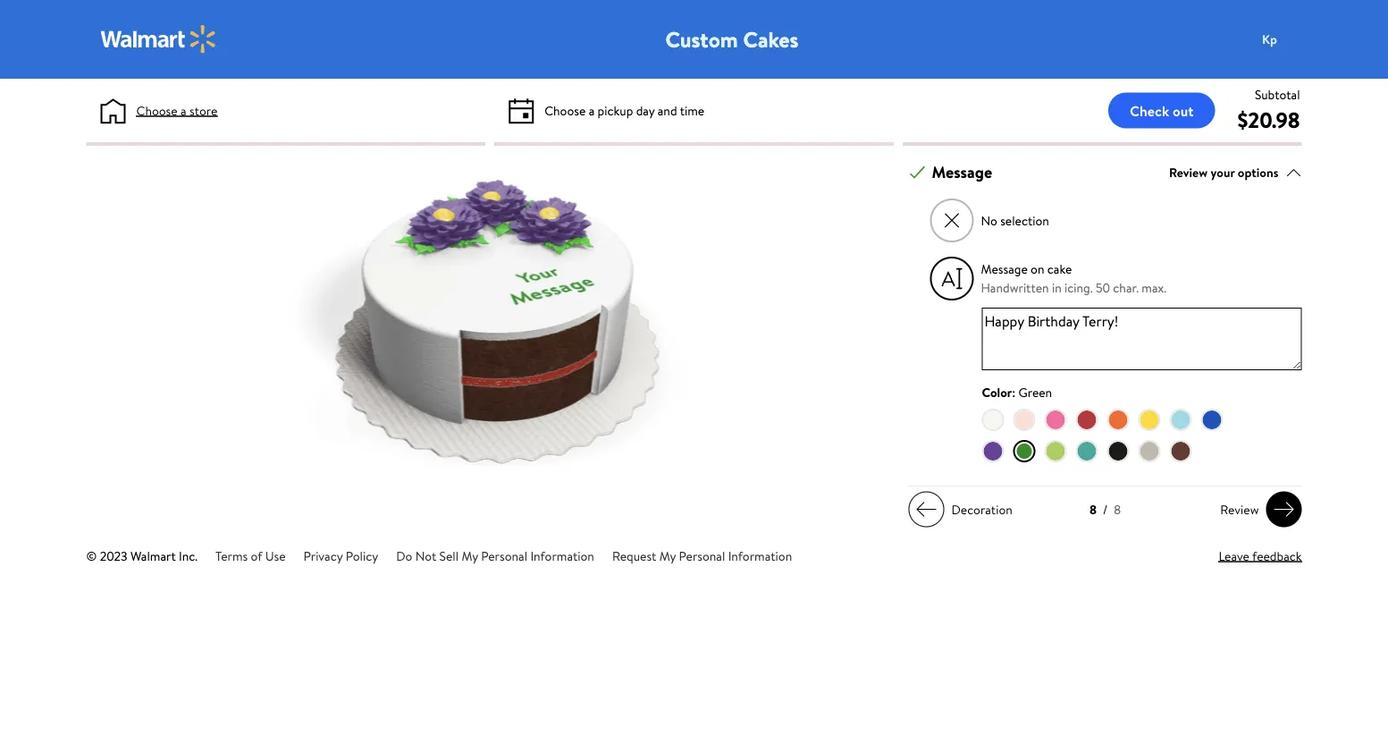Task type: describe. For each thing, give the bounding box(es) containing it.
do
[[396, 547, 413, 564]]

:
[[1013, 383, 1016, 401]]

1 8 from the left
[[1090, 501, 1097, 518]]

time
[[680, 102, 705, 119]]

color : green
[[982, 383, 1053, 401]]

on
[[1031, 260, 1045, 278]]

2023
[[100, 547, 127, 564]]

kp
[[1263, 30, 1278, 48]]

custom cakes
[[666, 24, 799, 54]]

policy
[[346, 547, 378, 564]]

message on cake handwritten in icing. 50 char. max.
[[981, 260, 1167, 297]]

check out button
[[1109, 93, 1216, 128]]

options
[[1238, 163, 1279, 181]]

no
[[981, 212, 998, 229]]

check out
[[1130, 101, 1194, 120]]

subtotal $20.98
[[1238, 85, 1301, 135]]

request
[[613, 547, 657, 564]]

color
[[982, 383, 1013, 401]]

2 my from the left
[[660, 547, 676, 564]]

not
[[416, 547, 437, 564]]

handwritten
[[981, 279, 1050, 297]]

a for store
[[181, 102, 187, 119]]

choose for choose a pickup day and time
[[545, 102, 586, 119]]

custom
[[666, 24, 738, 54]]

terms
[[216, 547, 248, 564]]

privacy policy link
[[304, 547, 378, 564]]

1 information from the left
[[531, 547, 595, 564]]

a for pickup
[[589, 102, 595, 119]]

store
[[190, 102, 218, 119]]

review your options
[[1170, 163, 1279, 181]]

© 2023 walmart inc.
[[86, 547, 198, 564]]

do not sell my personal information
[[396, 547, 595, 564]]

up arrow image
[[1286, 164, 1303, 180]]

cake
[[1048, 260, 1072, 278]]

feedback
[[1253, 547, 1303, 564]]

privacy policy
[[304, 547, 378, 564]]

kp button
[[1252, 21, 1324, 57]]

choose for choose a store
[[136, 102, 178, 119]]

pickup
[[598, 102, 633, 119]]

out
[[1173, 101, 1194, 120]]

2 information from the left
[[729, 547, 793, 564]]

and
[[658, 102, 678, 119]]

request my personal information
[[613, 547, 793, 564]]

1 personal from the left
[[481, 547, 528, 564]]

use
[[265, 547, 286, 564]]

in
[[1053, 279, 1062, 297]]

review your options link
[[1170, 160, 1303, 184]]

2 personal from the left
[[679, 547, 726, 564]]



Task type: vqa. For each thing, say whether or not it's contained in the screenshot.
like
no



Task type: locate. For each thing, give the bounding box(es) containing it.
day
[[636, 102, 655, 119]]

2 a from the left
[[589, 102, 595, 119]]

0 horizontal spatial a
[[181, 102, 187, 119]]

ok image
[[910, 164, 926, 180]]

0 vertical spatial review
[[1170, 163, 1208, 181]]

walmart
[[130, 547, 176, 564]]

1 horizontal spatial personal
[[679, 547, 726, 564]]

terms of use link
[[216, 547, 286, 564]]

1 vertical spatial message
[[981, 260, 1028, 278]]

decoration link
[[909, 492, 1020, 527]]

icon for continue arrow image inside decoration link
[[916, 499, 938, 520]]

of
[[251, 547, 262, 564]]

©
[[86, 547, 97, 564]]

do not sell my personal information link
[[396, 547, 595, 564]]

leave feedback
[[1219, 547, 1303, 564]]

check
[[1130, 101, 1170, 120]]

privacy
[[304, 547, 343, 564]]

choose left 'pickup' on the left top of the page
[[545, 102, 586, 119]]

/
[[1104, 501, 1108, 518]]

1 my from the left
[[462, 547, 478, 564]]

inc.
[[179, 547, 198, 564]]

message right ok image
[[932, 161, 993, 183]]

back to walmart.com image
[[101, 25, 217, 54]]

icon for continue arrow image up feedback
[[1274, 499, 1295, 520]]

1 a from the left
[[181, 102, 187, 119]]

1 vertical spatial review
[[1221, 501, 1260, 518]]

choose a store
[[136, 102, 218, 119]]

personal
[[481, 547, 528, 564], [679, 547, 726, 564]]

message inside message on cake handwritten in icing. 50 char. max.
[[981, 260, 1028, 278]]

personal right the sell
[[481, 547, 528, 564]]

choose a store link
[[136, 101, 218, 120]]

1 choose from the left
[[136, 102, 178, 119]]

review for review your options
[[1170, 163, 1208, 181]]

review left "your"
[[1170, 163, 1208, 181]]

0 vertical spatial message
[[932, 161, 993, 183]]

choose
[[136, 102, 178, 119], [545, 102, 586, 119]]

green
[[1019, 383, 1053, 401]]

selection
[[1001, 212, 1050, 229]]

0 horizontal spatial personal
[[481, 547, 528, 564]]

2 icon for continue arrow image from the left
[[1274, 499, 1295, 520]]

leave feedback button
[[1219, 547, 1303, 565]]

0 horizontal spatial 8
[[1090, 501, 1097, 518]]

information
[[531, 547, 595, 564], [729, 547, 793, 564]]

terms of use
[[216, 547, 286, 564]]

2 choose from the left
[[545, 102, 586, 119]]

cakes
[[743, 24, 799, 54]]

request my personal information link
[[613, 547, 793, 564]]

1 horizontal spatial icon for continue arrow image
[[1274, 499, 1295, 520]]

0 horizontal spatial review
[[1170, 163, 1208, 181]]

sell
[[440, 547, 459, 564]]

$20.98
[[1238, 105, 1301, 135]]

review up leave
[[1221, 501, 1260, 518]]

subtotal
[[1255, 85, 1301, 103]]

review for review
[[1221, 501, 1260, 518]]

message up handwritten
[[981, 260, 1028, 278]]

review link
[[1214, 492, 1303, 527]]

0 horizontal spatial information
[[531, 547, 595, 564]]

leave
[[1219, 547, 1250, 564]]

personal right request
[[679, 547, 726, 564]]

8 right /
[[1114, 501, 1122, 518]]

message
[[932, 161, 993, 183], [981, 260, 1028, 278]]

choose a pickup day and time
[[545, 102, 705, 119]]

choose inside choose a store link
[[136, 102, 178, 119]]

8
[[1090, 501, 1097, 518], [1114, 501, 1122, 518]]

choose left store
[[136, 102, 178, 119]]

icon for continue arrow image
[[916, 499, 938, 520], [1274, 499, 1295, 520]]

1 horizontal spatial choose
[[545, 102, 586, 119]]

my right the sell
[[462, 547, 478, 564]]

8 left /
[[1090, 501, 1097, 518]]

my right request
[[660, 547, 676, 564]]

0 horizontal spatial my
[[462, 547, 478, 564]]

a left store
[[181, 102, 187, 119]]

1 icon for continue arrow image from the left
[[916, 499, 938, 520]]

decoration
[[952, 501, 1013, 518]]

message for message
[[932, 161, 993, 183]]

50
[[1096, 279, 1111, 297]]

0 horizontal spatial choose
[[136, 102, 178, 119]]

message for message on cake handwritten in icing. 50 char. max.
[[981, 260, 1028, 278]]

8 / 8
[[1090, 501, 1122, 518]]

review
[[1170, 163, 1208, 181], [1221, 501, 1260, 518]]

remove image
[[943, 211, 962, 230]]

icon for continue arrow image inside "review" link
[[1274, 499, 1295, 520]]

2 8 from the left
[[1114, 501, 1122, 518]]

1 horizontal spatial a
[[589, 102, 595, 119]]

a
[[181, 102, 187, 119], [589, 102, 595, 119]]

a left 'pickup' on the left top of the page
[[589, 102, 595, 119]]

1 horizontal spatial my
[[660, 547, 676, 564]]

0 horizontal spatial icon for continue arrow image
[[916, 499, 938, 520]]

Example: Happy Birthday text field
[[982, 308, 1303, 370]]

1 horizontal spatial 8
[[1114, 501, 1122, 518]]

1 horizontal spatial information
[[729, 547, 793, 564]]

icon for continue arrow image left decoration
[[916, 499, 938, 520]]

your
[[1211, 163, 1235, 181]]

max.
[[1142, 279, 1167, 297]]

my
[[462, 547, 478, 564], [660, 547, 676, 564]]

review your options element
[[1170, 163, 1279, 182]]

icing.
[[1065, 279, 1093, 297]]

no selection
[[981, 212, 1050, 229]]

1 horizontal spatial review
[[1221, 501, 1260, 518]]

char.
[[1114, 279, 1139, 297]]



